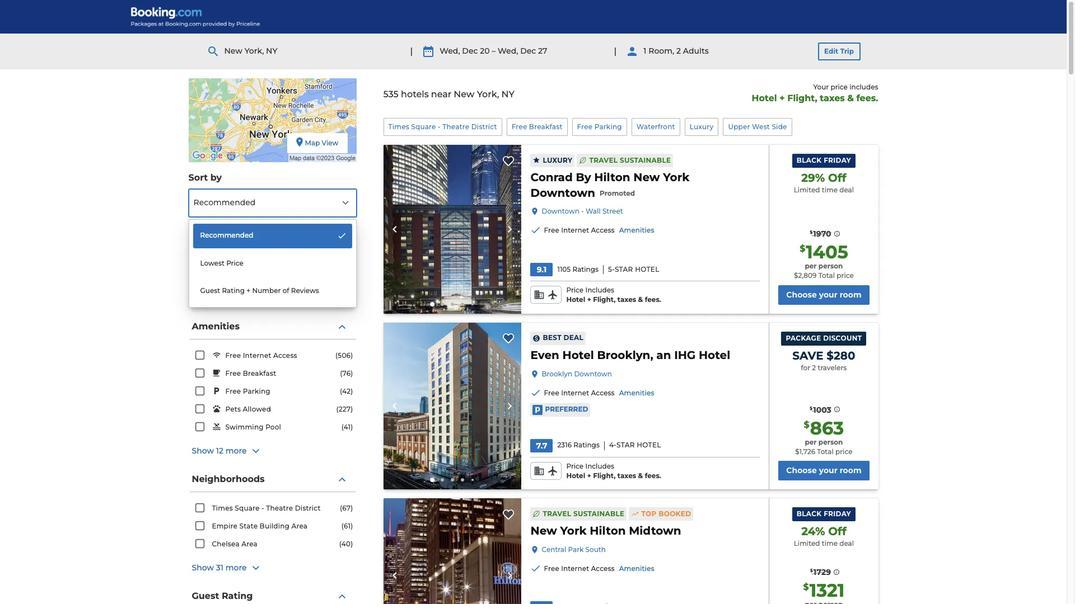 Task type: locate. For each thing, give the bounding box(es) containing it.
0 horizontal spatial times
[[212, 504, 233, 513]]

new down waterfront on the right of page
[[633, 171, 660, 184]]

20
[[480, 46, 490, 56]]

(76)
[[340, 370, 353, 378]]

price includes hotel + flight, taxes & fees. for 863
[[566, 462, 661, 480]]

$ left 1405
[[800, 244, 805, 254]]

show inside 'button'
[[192, 446, 214, 456]]

| left 1
[[614, 46, 617, 56]]

breakfast
[[529, 123, 562, 131], [243, 370, 276, 378]]

list box containing recommended
[[188, 219, 356, 308]]

0 vertical spatial guest
[[200, 287, 220, 295]]

1 vertical spatial black friday
[[797, 510, 851, 519]]

0 vertical spatial show
[[192, 446, 214, 456]]

show left 12
[[192, 446, 214, 456]]

$ left the 1003
[[810, 406, 813, 411]]

show 31 more
[[192, 563, 247, 573]]

1 vertical spatial guest
[[192, 591, 219, 602]]

2 limited from the top
[[794, 540, 820, 548]]

2 off from the top
[[828, 525, 846, 539]]

recommended inside dropdown button
[[193, 198, 256, 208]]

price includes hotel + flight, taxes & fees. for 1405
[[566, 286, 661, 304]]

& for 863
[[638, 472, 643, 480]]

0 vertical spatial rating
[[222, 287, 245, 295]]

go to image #3 image for 863
[[451, 479, 454, 482]]

west
[[752, 123, 770, 131]]

2 show from the top
[[192, 563, 214, 573]]

room,
[[649, 46, 674, 56]]

+ up side
[[779, 93, 785, 103]]

1 go to image #4 image from the top
[[461, 303, 464, 306]]

travel sustainable up new york hilton midtown element
[[543, 510, 625, 518]]

0 vertical spatial district
[[471, 123, 497, 131]]

go to image #5 image
[[471, 303, 474, 306], [471, 480, 474, 482]]

0 vertical spatial price includes hotel + flight, taxes & fees.
[[566, 286, 661, 304]]

total inside the $ 863 per person $1,726 total price
[[817, 448, 834, 456]]

choose for 1405
[[786, 290, 817, 300]]

1 person from the top
[[819, 262, 843, 271]]

1 go to image #5 image from the top
[[471, 303, 474, 306]]

hilton for 1405
[[594, 171, 630, 184]]

central
[[542, 546, 566, 555]]

1 vertical spatial area
[[241, 540, 258, 549]]

price down the 863
[[835, 448, 852, 456]]

$ inside $ 1405 per person $2,809 total price
[[800, 244, 805, 254]]

property building image for 863
[[383, 323, 522, 490]]

1 your from the top
[[819, 290, 838, 300]]

price includes hotel + flight, taxes & fees. down "5-"
[[566, 286, 661, 304]]

ny
[[266, 46, 277, 56], [501, 89, 515, 100]]

0 vertical spatial choose your room
[[786, 290, 862, 300]]

best deal
[[543, 334, 584, 342]]

taxes for 863
[[617, 472, 636, 480]]

internet
[[561, 226, 589, 235], [243, 352, 271, 360], [561, 389, 589, 397], [561, 565, 589, 574]]

1 friday from the top
[[824, 156, 851, 165]]

rating down lowest price
[[222, 287, 245, 295]]

taxes inside your price includes hotel + flight, taxes & fees.
[[820, 93, 845, 103]]

2 go to image #3 image from the top
[[451, 479, 454, 482]]

0 horizontal spatial area
[[241, 540, 258, 549]]

1 horizontal spatial york,
[[477, 89, 499, 100]]

by
[[210, 172, 222, 183]]

- left wall
[[581, 207, 584, 216]]

time
[[822, 186, 838, 194], [822, 540, 838, 548]]

1405
[[806, 241, 848, 263]]

dec
[[462, 46, 478, 56], [520, 46, 536, 56]]

hotel inside your price includes hotel + flight, taxes & fees.
[[752, 93, 777, 103]]

$280
[[827, 349, 855, 363]]

go to image #2 image for 863
[[441, 479, 444, 482]]

person inside the $ 863 per person $1,726 total price
[[819, 438, 843, 447]]

1 go to image #1 image from the top
[[430, 302, 434, 307]]

rating inside guest rating dropdown button
[[222, 591, 253, 602]]

1 vertical spatial choose your room button
[[778, 462, 869, 481]]

1 vertical spatial go to image #3 image
[[451, 479, 454, 482]]

theatre down 535 hotels near new york, ny
[[442, 123, 469, 131]]

list box
[[188, 219, 356, 308]]

your
[[819, 290, 838, 300], [819, 466, 838, 476]]

limited time deal for 1405
[[794, 186, 854, 194]]

$ for 1729
[[810, 568, 813, 574]]

parking up allowed
[[243, 388, 270, 396]]

includes
[[850, 83, 878, 91]]

& for 1405
[[638, 296, 643, 304]]

free parking up by
[[577, 123, 622, 131]]

black friday up 29% off
[[797, 156, 851, 165]]

recommended down by
[[193, 198, 256, 208]]

more inside button
[[225, 563, 247, 573]]

star for 863
[[617, 441, 635, 450]]

free breakfast
[[512, 123, 562, 131], [225, 370, 276, 378]]

dec left 27
[[520, 46, 536, 56]]

0 horizontal spatial ny
[[266, 46, 277, 56]]

(506)
[[335, 352, 353, 360]]

fees. down 4-star hotel
[[645, 472, 661, 480]]

0 horizontal spatial square
[[235, 504, 260, 513]]

save $280
[[792, 349, 855, 363]]

hotel right "5-"
[[635, 265, 659, 274]]

1 vertical spatial off
[[828, 525, 846, 539]]

0 horizontal spatial york,
[[244, 46, 264, 56]]

1 vertical spatial taxes
[[617, 296, 636, 304]]

go to image #5 image for 1405
[[471, 303, 474, 306]]

2 horizontal spatial -
[[581, 207, 584, 216]]

1 vertical spatial choose your room
[[786, 466, 862, 476]]

free parking up pets allowed
[[225, 388, 270, 396]]

1 horizontal spatial 2
[[812, 364, 816, 372]]

hilton up south
[[590, 525, 626, 538]]

863
[[810, 418, 844, 439]]

choose your room for 1405
[[786, 290, 862, 300]]

room down the $ 863 per person $1,726 total price on the bottom right
[[840, 466, 862, 476]]

new inside conrad by hilton new york downtown
[[633, 171, 660, 184]]

more inside 'button'
[[226, 446, 247, 456]]

| up hotels
[[410, 46, 413, 56]]

0 horizontal spatial theatre
[[266, 504, 293, 513]]

2 go to image #4 image from the top
[[461, 479, 464, 482]]

travelers
[[818, 364, 847, 372]]

2 vertical spatial -
[[262, 504, 264, 513]]

0 horizontal spatial breakfast
[[243, 370, 276, 378]]

amenities down midtown
[[619, 565, 654, 574]]

1 includes from the top
[[585, 286, 614, 295]]

price down 1105 ratings
[[566, 286, 584, 295]]

access
[[591, 226, 615, 235], [273, 352, 297, 360], [591, 389, 615, 397], [591, 565, 615, 574]]

pets
[[225, 405, 241, 414]]

3 free internet access amenities from the top
[[544, 565, 654, 574]]

york inside conrad by hilton new york downtown
[[663, 171, 690, 184]]

1 vertical spatial price
[[837, 272, 854, 280]]

hilton for 1321
[[590, 525, 626, 538]]

internet down park
[[561, 565, 589, 574]]

1 choose your room button from the top
[[778, 285, 869, 305]]

per inside $ 1405 per person $2,809 total price
[[805, 262, 817, 271]]

breakfast down free internet access
[[243, 370, 276, 378]]

free breakfast down free internet access
[[225, 370, 276, 378]]

black up 24%
[[797, 510, 822, 519]]

access down amenities dropdown button
[[273, 352, 297, 360]]

2 vertical spatial downtown
[[574, 370, 612, 378]]

ratings
[[572, 265, 599, 274], [574, 441, 600, 450]]

0 vertical spatial free internet access amenities
[[544, 226, 654, 235]]

neighborhoods
[[192, 474, 265, 485]]

2 limited time deal from the top
[[794, 540, 854, 548]]

1 vertical spatial price
[[566, 286, 584, 295]]

1 vertical spatial fees.
[[645, 296, 661, 304]]

waterfront
[[637, 123, 675, 131]]

package
[[786, 334, 821, 343]]

1 vertical spatial &
[[638, 296, 643, 304]]

travel sustainable up conrad by hilton new york downtown - promoted element
[[589, 156, 671, 164]]

1 vertical spatial deal
[[839, 540, 854, 548]]

2 vertical spatial taxes
[[617, 472, 636, 480]]

1 vertical spatial limited
[[794, 540, 820, 548]]

go to image #1 image
[[430, 302, 434, 307], [430, 478, 434, 483]]

black friday for 1321
[[797, 510, 851, 519]]

0 vertical spatial go to image #5 image
[[471, 303, 474, 306]]

0 vertical spatial friday
[[824, 156, 851, 165]]

4-star hotel
[[609, 441, 661, 450]]

0 vertical spatial go to image #4 image
[[461, 303, 464, 306]]

limited time deal down 29% off
[[794, 186, 854, 194]]

2 your from the top
[[819, 466, 838, 476]]

your down the $ 863 per person $1,726 total price on the bottom right
[[819, 466, 838, 476]]

recommended for list box containing recommended
[[200, 231, 253, 240]]

star for 1405
[[615, 265, 633, 274]]

fees. for 1405
[[645, 296, 661, 304]]

choose
[[786, 290, 817, 300], [786, 466, 817, 476]]

go to image #3 image for 1405
[[451, 303, 454, 306]]

0 vertical spatial price
[[226, 259, 243, 268]]

rating down the "31"
[[222, 591, 253, 602]]

1 vertical spatial times
[[212, 504, 233, 513]]

| for wed, dec 20 – wed, dec 27
[[410, 46, 413, 56]]

time down 24% off
[[822, 540, 838, 548]]

0 horizontal spatial times square - theatre district
[[212, 504, 321, 513]]

booked
[[659, 510, 691, 518]]

1 vertical spatial recommended
[[200, 231, 253, 240]]

choose down $1,726
[[786, 466, 817, 476]]

flight, for 863
[[593, 472, 616, 480]]

& down includes
[[847, 93, 854, 103]]

choose your room button down $1,726
[[778, 462, 869, 481]]

go to image #1 image for 863
[[430, 478, 434, 483]]

free internet access amenities
[[544, 226, 654, 235], [544, 389, 654, 397], [544, 565, 654, 574]]

1 horizontal spatial |
[[614, 46, 617, 56]]

off for 1405
[[828, 171, 846, 185]]

(67)
[[340, 504, 353, 513]]

1 vertical spatial total
[[817, 448, 834, 456]]

2 friday from the top
[[824, 510, 851, 519]]

2 more from the top
[[225, 563, 247, 573]]

flight, down 4-
[[593, 472, 616, 480]]

1 black friday from the top
[[797, 156, 851, 165]]

0 horizontal spatial luxury
[[543, 156, 573, 164]]

access for 1405
[[591, 226, 615, 235]]

1 | from the left
[[410, 46, 413, 56]]

recommended up lowest price
[[200, 231, 253, 240]]

1 vertical spatial breakfast
[[243, 370, 276, 378]]

per up $1,726
[[805, 438, 817, 447]]

$
[[810, 230, 813, 235], [800, 244, 805, 254], [810, 406, 813, 411], [804, 420, 810, 430], [810, 568, 813, 574], [803, 583, 809, 593]]

2 per from the top
[[805, 438, 817, 447]]

2 black from the top
[[797, 510, 822, 519]]

taxes down your
[[820, 93, 845, 103]]

choose your room down $1,726
[[786, 466, 862, 476]]

0 vertical spatial room
[[840, 290, 862, 300]]

amenities up free internet access
[[192, 321, 240, 332]]

1 vertical spatial property building image
[[383, 323, 522, 490]]

lowest price
[[200, 259, 243, 268]]

photo carousel region
[[383, 145, 522, 314], [383, 323, 522, 490], [383, 499, 522, 605]]

deal down 29% off
[[839, 186, 854, 194]]

1 property building image from the top
[[383, 145, 522, 314]]

hotel right 4-
[[637, 441, 661, 450]]

times square - theatre district
[[388, 123, 497, 131], [212, 504, 321, 513]]

go to image #4 image
[[461, 303, 464, 306], [461, 479, 464, 482]]

0 vertical spatial free breakfast
[[512, 123, 562, 131]]

sustainable up conrad by hilton new york downtown - promoted element
[[620, 156, 671, 164]]

york,
[[244, 46, 264, 56], [477, 89, 499, 100]]

1 vertical spatial parking
[[243, 388, 270, 396]]

2 go to image #5 image from the top
[[471, 480, 474, 482]]

guest inside dropdown button
[[192, 591, 219, 602]]

deal down 24% off
[[839, 540, 854, 548]]

hotel down deal
[[562, 349, 594, 362]]

times square - theatre district down near
[[388, 123, 497, 131]]

0 vertical spatial york,
[[244, 46, 264, 56]]

1 choose from the top
[[786, 290, 817, 300]]

limited down 29%
[[794, 186, 820, 194]]

$ left 1970
[[810, 230, 813, 235]]

1 vertical spatial black
[[797, 510, 822, 519]]

1105 ratings
[[557, 265, 599, 274]]

1 vertical spatial photo carousel region
[[383, 323, 522, 490]]

per for 863
[[805, 438, 817, 447]]

internet for 863
[[561, 389, 589, 397]]

1 deal from the top
[[839, 186, 854, 194]]

+ inside your price includes hotel + flight, taxes & fees.
[[779, 93, 785, 103]]

2 black friday from the top
[[797, 510, 851, 519]]

map view
[[305, 139, 338, 147]]

0 vertical spatial choose
[[786, 290, 817, 300]]

$ inside the $ 863 per person $1,726 total price
[[804, 420, 810, 430]]

person for 1405
[[819, 262, 843, 271]]

downtown right brooklyn on the right bottom
[[574, 370, 612, 378]]

go to image #2 image
[[441, 303, 444, 306], [441, 479, 444, 482]]

1 vertical spatial free internet access amenities
[[544, 389, 654, 397]]

& down 4-star hotel
[[638, 472, 643, 480]]

2 vertical spatial photo carousel region
[[383, 499, 522, 605]]

$ inside $ 1729
[[810, 568, 813, 574]]

access for 1321
[[591, 565, 615, 574]]

property building image for 1405
[[383, 145, 522, 314]]

times
[[388, 123, 409, 131], [212, 504, 233, 513]]

go to image #4 image for 863
[[461, 479, 464, 482]]

1 choose your room from the top
[[786, 290, 862, 300]]

1 price includes hotel + flight, taxes & fees. from the top
[[566, 286, 661, 304]]

0 vertical spatial times square - theatre district
[[388, 123, 497, 131]]

area down "state"
[[241, 540, 258, 549]]

person down the 1003
[[819, 438, 843, 447]]

2 property building image from the top
[[383, 323, 522, 490]]

price down 1405
[[837, 272, 854, 280]]

2 time from the top
[[822, 540, 838, 548]]

internet for 1405
[[561, 226, 589, 235]]

guest down the show 31 more
[[192, 591, 219, 602]]

0 horizontal spatial |
[[410, 46, 413, 56]]

1 vertical spatial travel sustainable
[[543, 510, 625, 518]]

go to image #5 image for 863
[[471, 480, 474, 482]]

access down brooklyn downtown
[[591, 389, 615, 397]]

0 vertical spatial area
[[291, 522, 308, 531]]

price inside $ 1405 per person $2,809 total price
[[837, 272, 854, 280]]

fees. down 5-star hotel
[[645, 296, 661, 304]]

2 person from the top
[[819, 438, 843, 447]]

2 | from the left
[[614, 46, 617, 56]]

star
[[615, 265, 633, 274], [617, 441, 635, 450]]

- up empire state building area at the bottom left
[[262, 504, 264, 513]]

0 vertical spatial recommended
[[193, 198, 256, 208]]

$ for 1321
[[803, 583, 809, 593]]

2 go to image #1 image from the top
[[430, 478, 434, 483]]

1 vertical spatial hilton
[[590, 525, 626, 538]]

1 horizontal spatial parking
[[595, 123, 622, 131]]

hilton right by
[[594, 171, 630, 184]]

price for 863
[[566, 462, 584, 471]]

price includes hotel + flight, taxes & fees. down 4-
[[566, 462, 661, 480]]

535
[[383, 89, 399, 100]]

1 horizontal spatial times
[[388, 123, 409, 131]]

0 vertical spatial fees.
[[856, 93, 878, 103]]

limited for 1321
[[794, 540, 820, 548]]

price for 863
[[835, 448, 852, 456]]

2 free internet access amenities from the top
[[544, 389, 654, 397]]

- down near
[[438, 123, 441, 131]]

limited time deal
[[794, 186, 854, 194], [794, 540, 854, 548]]

2 price includes hotel + flight, taxes & fees. from the top
[[566, 462, 661, 480]]

1 horizontal spatial york
[[663, 171, 690, 184]]

total right $1,726
[[817, 448, 834, 456]]

$ 1729
[[810, 568, 831, 578]]

2 vertical spatial price
[[566, 462, 584, 471]]

rating for guest rating
[[222, 591, 253, 602]]

more
[[226, 446, 247, 456], [225, 563, 247, 573]]

square down hotels
[[411, 123, 436, 131]]

star right 2316 ratings
[[617, 441, 635, 450]]

save
[[792, 349, 823, 363]]

1 horizontal spatial wed,
[[498, 46, 518, 56]]

$ for 1405
[[800, 244, 805, 254]]

building
[[260, 522, 290, 531]]

0 vertical spatial theatre
[[442, 123, 469, 131]]

show inside button
[[192, 563, 214, 573]]

hilton inside conrad by hilton new york downtown
[[594, 171, 630, 184]]

1 vertical spatial district
[[295, 504, 321, 513]]

room
[[840, 290, 862, 300], [840, 466, 862, 476]]

choose for 863
[[786, 466, 817, 476]]

for 2 travelers
[[801, 364, 847, 372]]

per inside the $ 863 per person $1,726 total price
[[805, 438, 817, 447]]

1 off from the top
[[828, 171, 846, 185]]

breakfast up conrad
[[529, 123, 562, 131]]

hilton inside new york hilton midtown element
[[590, 525, 626, 538]]

& down 5-star hotel
[[638, 296, 643, 304]]

1 limited time deal from the top
[[794, 186, 854, 194]]

central park south
[[542, 546, 606, 555]]

flight, for 1405
[[593, 296, 616, 304]]

best
[[543, 334, 562, 342]]

property building image
[[383, 145, 522, 314], [383, 323, 522, 490], [383, 499, 522, 605]]

includes
[[585, 286, 614, 295], [585, 462, 614, 471]]

recommended inside list box
[[200, 231, 253, 240]]

0 vertical spatial free parking
[[577, 123, 622, 131]]

0 horizontal spatial wed,
[[440, 46, 460, 56]]

wed, right –
[[498, 46, 518, 56]]

1105
[[557, 265, 571, 274]]

0 horizontal spatial free parking
[[225, 388, 270, 396]]

choose your room for 863
[[786, 466, 862, 476]]

price down 2316 ratings
[[566, 462, 584, 471]]

2 choose from the top
[[786, 466, 817, 476]]

1 vertical spatial show
[[192, 563, 214, 573]]

$ inside $ 1321
[[803, 583, 809, 593]]

1 vertical spatial go to image #2 image
[[441, 479, 444, 482]]

1 room from the top
[[840, 290, 862, 300]]

$ for 863
[[804, 420, 810, 430]]

2 choose your room from the top
[[786, 466, 862, 476]]

+
[[779, 93, 785, 103], [247, 287, 250, 295], [587, 296, 591, 304], [587, 472, 591, 480]]

0 vertical spatial hilton
[[594, 171, 630, 184]]

1 vertical spatial includes
[[585, 462, 614, 471]]

per
[[805, 262, 817, 271], [805, 438, 817, 447]]

limited time deal down 24% off
[[794, 540, 854, 548]]

29% off
[[801, 171, 846, 185]]

$ inside $ 1970
[[810, 230, 813, 235]]

2 includes from the top
[[585, 462, 614, 471]]

1 vertical spatial more
[[225, 563, 247, 573]]

free internet access amenities down brooklyn downtown
[[544, 389, 654, 397]]

dec left 20
[[462, 46, 478, 56]]

free breakfast up conrad
[[512, 123, 562, 131]]

show left the "31"
[[192, 563, 214, 573]]

includes down 4-
[[585, 462, 614, 471]]

wed, left 20
[[440, 46, 460, 56]]

guest down lowest
[[200, 287, 220, 295]]

amenities for 1405
[[619, 226, 654, 235]]

1 free internet access amenities from the top
[[544, 226, 654, 235]]

1 show from the top
[[192, 446, 214, 456]]

includes down "5-"
[[585, 286, 614, 295]]

2 choose your room button from the top
[[778, 462, 869, 481]]

2 photo carousel region from the top
[[383, 323, 522, 490]]

neighborhoods button
[[190, 468, 355, 493]]

flight,
[[787, 93, 817, 103], [593, 296, 616, 304], [593, 472, 616, 480]]

theatre up building
[[266, 504, 293, 513]]

&
[[847, 93, 854, 103], [638, 296, 643, 304], [638, 472, 643, 480]]

choose your room button for 1405
[[778, 285, 869, 305]]

view
[[322, 139, 338, 147]]

1 photo carousel region from the top
[[383, 145, 522, 314]]

4-
[[609, 441, 617, 450]]

state
[[239, 522, 258, 531]]

1 horizontal spatial dec
[[520, 46, 536, 56]]

0 vertical spatial york
[[663, 171, 690, 184]]

taxes for 1405
[[617, 296, 636, 304]]

$ left the 863
[[804, 420, 810, 430]]

limited
[[794, 186, 820, 194], [794, 540, 820, 548]]

downtown down conrad
[[531, 187, 595, 200]]

2 room from the top
[[840, 466, 862, 476]]

1 limited from the top
[[794, 186, 820, 194]]

1 vertical spatial sustainable
[[573, 510, 625, 518]]

3 photo carousel region from the top
[[383, 499, 522, 605]]

1 time from the top
[[822, 186, 838, 194]]

$ inside '$ 1003'
[[810, 406, 813, 411]]

taxes down 5-star hotel
[[617, 296, 636, 304]]

go to image #3 image
[[451, 303, 454, 306], [451, 479, 454, 482]]

total inside $ 1405 per person $2,809 total price
[[818, 272, 835, 280]]

amenities down street
[[619, 226, 654, 235]]

time down 29% off
[[822, 186, 838, 194]]

0 vertical spatial -
[[438, 123, 441, 131]]

york up central park south
[[560, 525, 587, 538]]

1 vertical spatial ratings
[[574, 441, 600, 450]]

price inside the $ 863 per person $1,726 total price
[[835, 448, 852, 456]]

ratings for 863
[[574, 441, 600, 450]]

$ left 1321 on the right bottom of page
[[803, 583, 809, 593]]

chelsea area
[[212, 540, 258, 549]]

1 go to image #3 image from the top
[[451, 303, 454, 306]]

2 vertical spatial fees.
[[645, 472, 661, 480]]

amenities
[[619, 226, 654, 235], [192, 321, 240, 332], [619, 389, 654, 397], [619, 565, 654, 574]]

black
[[797, 156, 822, 165], [797, 510, 822, 519]]

2 deal from the top
[[839, 540, 854, 548]]

person inside $ 1405 per person $2,809 total price
[[819, 262, 843, 271]]

downtown inside conrad by hilton new york downtown
[[531, 187, 595, 200]]

2 go to image #2 image from the top
[[441, 479, 444, 482]]

0 vertical spatial flight,
[[787, 93, 817, 103]]

area right building
[[291, 522, 308, 531]]

0 vertical spatial sustainable
[[620, 156, 671, 164]]

per up $2,809 in the right top of the page
[[805, 262, 817, 271]]

total
[[818, 272, 835, 280], [817, 448, 834, 456]]

number
[[252, 287, 281, 295]]

new right near
[[454, 89, 474, 100]]

limited time deal for 1321
[[794, 540, 854, 548]]

0 vertical spatial go to image #3 image
[[451, 303, 454, 306]]

allowed
[[243, 405, 271, 414]]

1 vertical spatial travel
[[543, 510, 571, 518]]

0 vertical spatial go to image #1 image
[[430, 302, 434, 307]]

0 vertical spatial per
[[805, 262, 817, 271]]

1 go to image #2 image from the top
[[441, 303, 444, 306]]

show for neighborhoods
[[192, 563, 214, 573]]

1 horizontal spatial ny
[[501, 89, 515, 100]]

1 per from the top
[[805, 262, 817, 271]]

1 vertical spatial -
[[581, 207, 584, 216]]

black for 1405
[[797, 156, 822, 165]]

includes for 1405
[[585, 286, 614, 295]]

1 vertical spatial york
[[560, 525, 587, 538]]

more for amenities
[[226, 446, 247, 456]]

1 black from the top
[[797, 156, 822, 165]]

choose your room down $2,809 in the right top of the page
[[786, 290, 862, 300]]

off
[[828, 171, 846, 185], [828, 525, 846, 539]]

free internet access amenities down wall
[[544, 226, 654, 235]]

luxury left upper
[[690, 123, 714, 131]]

1 more from the top
[[226, 446, 247, 456]]

black friday up 24% off
[[797, 510, 851, 519]]

0 horizontal spatial york
[[560, 525, 587, 538]]

area
[[291, 522, 308, 531], [241, 540, 258, 549]]

recommended for recommended dropdown button
[[193, 198, 256, 208]]

1 vertical spatial person
[[819, 438, 843, 447]]

29%
[[801, 171, 825, 185]]

ihg
[[674, 349, 696, 362]]

more right 12
[[226, 446, 247, 456]]

0 vertical spatial limited time deal
[[794, 186, 854, 194]]

your down $ 1405 per person $2,809 total price
[[819, 290, 838, 300]]

go to image #2 image for 1405
[[441, 303, 444, 306]]

(40)
[[339, 540, 353, 549]]



Task type: describe. For each thing, give the bounding box(es) containing it.
reviews
[[291, 287, 319, 295]]

for
[[801, 364, 810, 372]]

free internet access
[[225, 352, 297, 360]]

chelsea
[[212, 540, 240, 549]]

fees. inside your price includes hotel + flight, taxes & fees.
[[856, 93, 878, 103]]

photo carousel region for 1405
[[383, 145, 522, 314]]

(42)
[[340, 387, 353, 396]]

search
[[192, 235, 224, 246]]

0 horizontal spatial travel
[[543, 510, 571, 518]]

free internet access amenities for 1405
[[544, 226, 654, 235]]

by
[[576, 171, 591, 184]]

1 wed, from the left
[[440, 46, 460, 56]]

+ down 2316 ratings
[[587, 472, 591, 480]]

1 vertical spatial free parking
[[225, 388, 270, 396]]

1 vertical spatial free breakfast
[[225, 370, 276, 378]]

recommended button
[[188, 189, 356, 217]]

$ 1970
[[810, 229, 831, 239]]

booking.com packages image
[[130, 7, 261, 27]]

deal for 1321
[[839, 540, 854, 548]]

street
[[602, 207, 623, 216]]

an
[[656, 349, 671, 362]]

| for 1 room, 2 adults
[[614, 46, 617, 56]]

park
[[568, 546, 584, 555]]

show for amenities
[[192, 446, 214, 456]]

1
[[644, 46, 646, 56]]

time for 1321
[[822, 540, 838, 548]]

+ left number
[[247, 287, 250, 295]]

hotels
[[401, 89, 429, 100]]

sort
[[188, 172, 208, 183]]

friday for 1405
[[824, 156, 851, 165]]

5-
[[608, 265, 615, 274]]

sort by
[[188, 172, 222, 183]]

$ for 1970
[[810, 230, 813, 235]]

(61)
[[341, 522, 353, 531]]

fees. for 863
[[645, 472, 661, 480]]

1 horizontal spatial area
[[291, 522, 308, 531]]

access for 863
[[591, 389, 615, 397]]

total for 863
[[817, 448, 834, 456]]

0 vertical spatial times
[[388, 123, 409, 131]]

near
[[431, 89, 451, 100]]

show 12 more
[[192, 446, 247, 456]]

1 vertical spatial luxury
[[543, 156, 573, 164]]

pool
[[265, 423, 281, 432]]

conrad by hilton new york downtown
[[531, 171, 690, 200]]

guest rating button
[[190, 585, 355, 605]]

per for 1405
[[805, 262, 817, 271]]

more for neighborhoods
[[225, 563, 247, 573]]

$ 1405 per person $2,809 total price
[[794, 241, 854, 280]]

0 horizontal spatial parking
[[243, 388, 270, 396]]

guest rating + number of reviews
[[200, 287, 319, 295]]

1729
[[813, 568, 831, 578]]

amenities button
[[190, 315, 355, 340]]

edit
[[824, 47, 838, 55]]

discount
[[823, 334, 862, 343]]

time for 1405
[[822, 186, 838, 194]]

internet down amenities dropdown button
[[243, 352, 271, 360]]

internet for 1321
[[561, 565, 589, 574]]

downtown - wall street
[[542, 207, 623, 216]]

1 horizontal spatial luxury
[[690, 123, 714, 131]]

brooklyn downtown
[[542, 370, 612, 378]]

& inside your price includes hotel + flight, taxes & fees.
[[847, 93, 854, 103]]

27
[[538, 46, 547, 56]]

0 vertical spatial parking
[[595, 123, 622, 131]]

deal for 1405
[[839, 186, 854, 194]]

go to image #1 image for 1405
[[430, 302, 434, 307]]

new up central
[[531, 525, 557, 538]]

1 vertical spatial ny
[[501, 89, 515, 100]]

Hotel name, brand, or keyword text field
[[192, 267, 322, 295]]

preferred
[[545, 406, 588, 414]]

2 wed, from the left
[[498, 46, 518, 56]]

1 vertical spatial york,
[[477, 89, 499, 100]]

empire state building area
[[212, 522, 308, 531]]

1 room, 2 adults
[[644, 46, 709, 56]]

amenities for 1321
[[619, 565, 654, 574]]

person for 863
[[819, 438, 843, 447]]

swimming pool
[[225, 423, 281, 432]]

show 31 more button
[[192, 562, 353, 576]]

black friday for 1405
[[797, 156, 851, 165]]

midtown
[[629, 525, 681, 538]]

black for 1321
[[797, 510, 822, 519]]

price for 1405
[[837, 272, 854, 280]]

side
[[772, 123, 787, 131]]

1 horizontal spatial travel
[[589, 156, 618, 164]]

flight, inside your price includes hotel + flight, taxes & fees.
[[787, 93, 817, 103]]

conrad
[[531, 171, 573, 184]]

12
[[216, 446, 223, 456]]

new down booking.com packages image
[[224, 46, 242, 56]]

+ down 1105 ratings
[[587, 296, 591, 304]]

includes for 863
[[585, 462, 614, 471]]

0 vertical spatial square
[[411, 123, 436, 131]]

hotel down 2316 ratings
[[566, 472, 585, 480]]

deal
[[564, 334, 584, 342]]

$ for 1003
[[810, 406, 813, 411]]

2316 ratings
[[557, 441, 600, 450]]

2 dec from the left
[[520, 46, 536, 56]]

your for 1405
[[819, 290, 838, 300]]

price inside your price includes hotel + flight, taxes & fees.
[[831, 83, 848, 91]]

2316
[[557, 441, 572, 450]]

guest for guest rating + number of reviews
[[200, 287, 220, 295]]

$ 863 per person $1,726 total price
[[795, 418, 852, 456]]

$1,726
[[795, 448, 815, 456]]

9.1
[[537, 265, 547, 275]]

1 horizontal spatial district
[[471, 123, 497, 131]]

new york hilton midtown element
[[531, 524, 681, 539]]

wed, dec 20 – wed, dec 27
[[440, 46, 547, 56]]

price for 1405
[[566, 286, 584, 295]]

1 horizontal spatial free breakfast
[[512, 123, 562, 131]]

$ 1321
[[803, 580, 845, 602]]

guest for guest rating
[[192, 591, 219, 602]]

$2,809
[[794, 272, 817, 280]]

free internet access amenities for 863
[[544, 389, 654, 397]]

0 vertical spatial travel sustainable
[[589, 156, 671, 164]]

trip
[[840, 47, 854, 55]]

brooklyn
[[542, 370, 572, 378]]

1 dec from the left
[[462, 46, 478, 56]]

of
[[283, 287, 289, 295]]

room for 1405
[[840, 290, 862, 300]]

0 vertical spatial breakfast
[[529, 123, 562, 131]]

brooklyn,
[[597, 349, 653, 362]]

off for 1321
[[828, 525, 846, 539]]

edit trip button
[[818, 43, 860, 60]]

south
[[585, 546, 606, 555]]

1 vertical spatial downtown
[[542, 207, 579, 216]]

0 vertical spatial 2
[[676, 46, 681, 56]]

1 horizontal spatial free parking
[[577, 123, 622, 131]]

even hotel brooklyn, an ihg hotel element
[[531, 348, 730, 363]]

535 hotels near new york, ny
[[383, 89, 515, 100]]

rating for guest rating + number of reviews
[[222, 287, 245, 295]]

your for 863
[[819, 466, 838, 476]]

3 property building image from the top
[[383, 499, 522, 605]]

adults
[[683, 46, 709, 56]]

top booked
[[641, 510, 691, 518]]

friday for 1321
[[824, 510, 851, 519]]

amenities for 863
[[619, 389, 654, 397]]

show 12 more button
[[192, 445, 353, 459]]

ratings for 1405
[[572, 265, 599, 274]]

1321
[[809, 580, 845, 602]]

search button
[[190, 228, 355, 254]]

total for 1405
[[818, 272, 835, 280]]

your
[[813, 83, 829, 91]]

edit trip
[[824, 47, 854, 55]]

1003
[[813, 405, 831, 415]]

new york, ny
[[224, 46, 277, 56]]

go to image #4 image for 1405
[[461, 303, 464, 306]]

31
[[216, 563, 223, 573]]

hotel right "ihg"
[[699, 349, 730, 362]]

upper west side
[[728, 123, 787, 131]]

package discount
[[786, 334, 862, 343]]

photo carousel region for 863
[[383, 323, 522, 490]]

limited for 1405
[[794, 186, 820, 194]]

map
[[305, 139, 320, 147]]

top
[[641, 510, 657, 518]]

1 vertical spatial 2
[[812, 364, 816, 372]]

room for 863
[[840, 466, 862, 476]]

pets allowed
[[225, 405, 271, 414]]

hotel down 1105 ratings
[[566, 296, 585, 304]]

5-star hotel
[[608, 265, 659, 274]]

0 horizontal spatial district
[[295, 504, 321, 513]]

1 horizontal spatial times square - theatre district
[[388, 123, 497, 131]]

conrad by hilton new york downtown - promoted element
[[531, 170, 760, 201]]

choose your room button for 863
[[778, 462, 869, 481]]

1 horizontal spatial theatre
[[442, 123, 469, 131]]

24% off
[[801, 525, 846, 539]]

amenities inside dropdown button
[[192, 321, 240, 332]]



Task type: vqa. For each thing, say whether or not it's contained in the screenshot.


